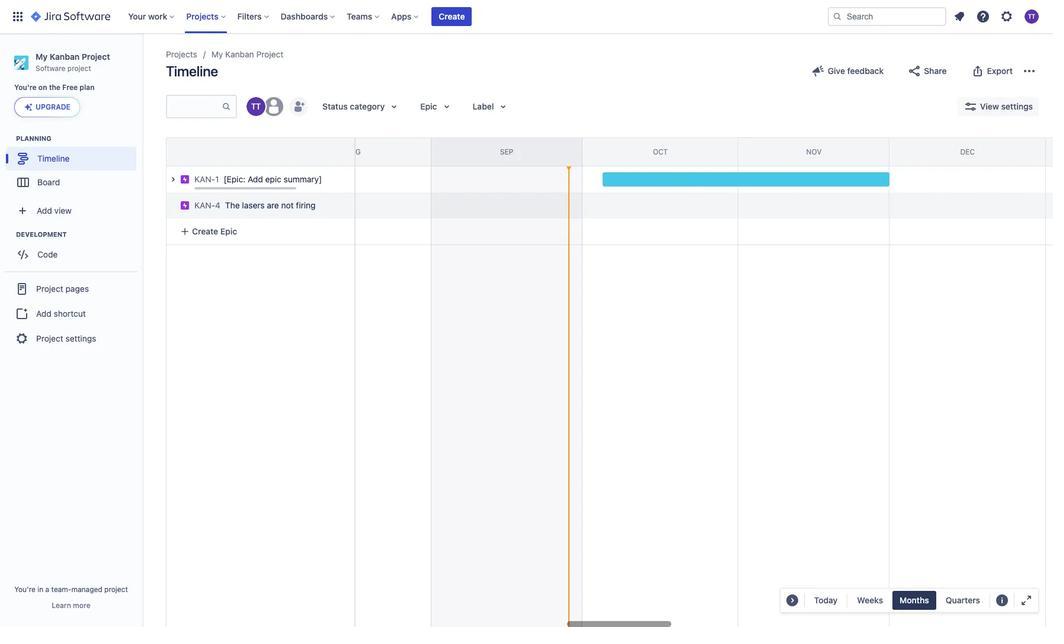 Task type: locate. For each thing, give the bounding box(es) containing it.
0 horizontal spatial kanban
[[50, 52, 80, 62]]

0 horizontal spatial project
[[67, 64, 91, 73]]

projects
[[186, 11, 218, 21], [166, 49, 197, 59]]

jira software image
[[31, 9, 110, 24], [31, 9, 110, 24]]

managed
[[71, 586, 102, 594]]

kan- down kan-1 link
[[194, 200, 215, 210]]

give feedback
[[828, 66, 884, 76]]

you're for you're on the free plan
[[14, 83, 37, 92]]

0 horizontal spatial my
[[36, 52, 48, 62]]

1 vertical spatial epic
[[220, 226, 237, 236]]

terry turtle image
[[247, 97, 266, 116]]

group
[[5, 272, 137, 356]]

development
[[16, 231, 67, 238]]

give
[[828, 66, 845, 76]]

create for create
[[439, 11, 465, 21]]

you're on the free plan
[[14, 83, 95, 92]]

group containing project pages
[[5, 272, 137, 356]]

projects right sidebar navigation image
[[166, 49, 197, 59]]

1 you're from the top
[[14, 83, 37, 92]]

software
[[36, 64, 65, 73]]

my for my kanban project software project
[[36, 52, 48, 62]]

project up add shortcut
[[36, 284, 63, 294]]

create right apps popup button
[[439, 11, 465, 21]]

kan-
[[194, 174, 215, 184], [194, 200, 215, 210]]

board link
[[6, 171, 136, 195]]

view settings button
[[958, 97, 1039, 116]]

1 vertical spatial you're
[[14, 586, 36, 594]]

1 horizontal spatial kanban
[[225, 49, 254, 59]]

view settings image
[[963, 100, 978, 114]]

0 vertical spatial kan-
[[194, 174, 215, 184]]

project
[[67, 64, 91, 73], [104, 586, 128, 594]]

share
[[924, 66, 947, 76]]

kanban inside the my kanban project software project
[[50, 52, 80, 62]]

on
[[38, 83, 47, 92]]

epic
[[420, 101, 437, 111], [220, 226, 237, 236]]

1 vertical spatial epic image
[[180, 201, 190, 210]]

0 vertical spatial timeline
[[166, 63, 218, 79]]

settings
[[1001, 101, 1033, 111], [66, 334, 96, 344]]

kanban for my kanban project software project
[[50, 52, 80, 62]]

1 kan- from the top
[[194, 174, 215, 184]]

1 horizontal spatial epic
[[420, 101, 437, 111]]

projects inside dropdown button
[[186, 11, 218, 21]]

projects link
[[166, 47, 197, 62]]

your
[[128, 11, 146, 21]]

epic down the
[[220, 226, 237, 236]]

my
[[211, 49, 223, 59], [36, 52, 48, 62]]

kanban
[[225, 49, 254, 59], [50, 52, 80, 62]]

1 horizontal spatial timeline
[[166, 63, 218, 79]]

my for my kanban project
[[211, 49, 223, 59]]

1 vertical spatial timeline
[[37, 153, 70, 164]]

add left shortcut
[[36, 309, 51, 319]]

feedback
[[847, 66, 884, 76]]

epic image for kan-1 [epic: add epic summary]
[[180, 175, 190, 184]]

epic image left kan-1 link
[[180, 175, 190, 184]]

weeks button
[[850, 591, 890, 610]]

timeline
[[166, 63, 218, 79], [37, 153, 70, 164]]

settings right view
[[1001, 101, 1033, 111]]

projects for projects link
[[166, 49, 197, 59]]

settings inside group
[[66, 334, 96, 344]]

1 vertical spatial kan-
[[194, 200, 215, 210]]

0 horizontal spatial timeline
[[37, 153, 70, 164]]

unassigned image
[[264, 97, 283, 116]]

1 horizontal spatial my
[[211, 49, 223, 59]]

add people image
[[292, 100, 306, 114]]

create inside button
[[192, 226, 218, 236]]

1 vertical spatial add
[[37, 206, 52, 216]]

you're left on
[[14, 83, 37, 92]]

1 horizontal spatial settings
[[1001, 101, 1033, 111]]

my kanban project
[[211, 49, 283, 59]]

project up plan
[[82, 52, 110, 62]]

settings down 'add shortcut' button
[[66, 334, 96, 344]]

1 vertical spatial settings
[[66, 334, 96, 344]]

project inside the my kanban project software project
[[67, 64, 91, 73]]

1 horizontal spatial create
[[439, 11, 465, 21]]

1 epic image from the top
[[180, 175, 190, 184]]

sep
[[500, 147, 513, 156]]

create down kan-4 link
[[192, 226, 218, 236]]

kan- for 1
[[194, 174, 215, 184]]

timeline up board
[[37, 153, 70, 164]]

add left epic
[[248, 174, 263, 184]]

my up software
[[36, 52, 48, 62]]

add
[[248, 174, 263, 184], [37, 206, 52, 216], [36, 309, 51, 319]]

view
[[980, 101, 999, 111]]

board
[[37, 177, 60, 187]]

kan- up kan-4 link
[[194, 174, 215, 184]]

firing
[[296, 200, 316, 210]]

kan-4 link
[[194, 200, 220, 212]]

status
[[322, 101, 348, 111]]

months
[[900, 596, 929, 606]]

kan- for 4
[[194, 200, 215, 210]]

code link
[[6, 243, 136, 267]]

project right managed
[[104, 586, 128, 594]]

you're left 'in'
[[14, 586, 36, 594]]

summary]
[[284, 174, 322, 184]]

0 vertical spatial you're
[[14, 83, 37, 92]]

create inside button
[[439, 11, 465, 21]]

apps
[[391, 11, 411, 21]]

0 horizontal spatial create
[[192, 226, 218, 236]]

banner
[[0, 0, 1053, 33]]

0 vertical spatial epic image
[[180, 175, 190, 184]]

create for create epic
[[192, 226, 218, 236]]

epic image
[[180, 175, 190, 184], [180, 201, 190, 210]]

project
[[256, 49, 283, 59], [82, 52, 110, 62], [36, 284, 63, 294], [36, 334, 63, 344]]

1 vertical spatial create
[[192, 226, 218, 236]]

0 vertical spatial settings
[[1001, 101, 1033, 111]]

project pages
[[36, 284, 89, 294]]

label button
[[466, 97, 518, 116]]

Search timeline text field
[[167, 96, 222, 117]]

2 epic image from the top
[[180, 201, 190, 210]]

1 vertical spatial projects
[[166, 49, 197, 59]]

2 you're from the top
[[14, 586, 36, 594]]

pages
[[66, 284, 89, 294]]

epic left label
[[420, 101, 437, 111]]

my right projects link
[[211, 49, 223, 59]]

work
[[148, 11, 167, 21]]

add inside button
[[36, 309, 51, 319]]

kan-1 link
[[194, 174, 219, 185]]

0 horizontal spatial epic
[[220, 226, 237, 236]]

add view
[[37, 206, 72, 216]]

2 vertical spatial add
[[36, 309, 51, 319]]

shortcut
[[54, 309, 86, 319]]

team-
[[51, 586, 71, 594]]

add left view
[[37, 206, 52, 216]]

add for add shortcut
[[36, 309, 51, 319]]

epic image left kan-4 link
[[180, 201, 190, 210]]

0 horizontal spatial settings
[[66, 334, 96, 344]]

notifications image
[[952, 9, 967, 24]]

settings inside popup button
[[1001, 101, 1033, 111]]

0 vertical spatial epic
[[420, 101, 437, 111]]

add inside dropdown button
[[37, 206, 52, 216]]

free
[[62, 83, 78, 92]]

kan-4 the lasers are not firing
[[194, 200, 316, 210]]

you're for you're in a team-managed project
[[14, 586, 36, 594]]

plan
[[80, 83, 95, 92]]

aug
[[345, 147, 361, 156]]

my inside the my kanban project software project
[[36, 52, 48, 62]]

0 vertical spatial create
[[439, 11, 465, 21]]

kanban down filters
[[225, 49, 254, 59]]

today
[[814, 596, 838, 606]]

timeline down projects link
[[166, 63, 218, 79]]

1 vertical spatial project
[[104, 586, 128, 594]]

oct
[[653, 147, 668, 156]]

1 horizontal spatial project
[[104, 586, 128, 594]]

project up plan
[[67, 64, 91, 73]]

0 vertical spatial project
[[67, 64, 91, 73]]

export
[[987, 66, 1013, 76]]

my kanban project software project
[[36, 52, 110, 73]]

dashboards
[[281, 11, 328, 21]]

2 kan- from the top
[[194, 200, 215, 210]]

export icon image
[[970, 64, 985, 78]]

0 vertical spatial projects
[[186, 11, 218, 21]]

dashboards button
[[277, 7, 340, 26]]

projects up projects link
[[186, 11, 218, 21]]

kanban up software
[[50, 52, 80, 62]]

the
[[225, 200, 240, 210]]

more
[[73, 602, 90, 610]]

settings for view settings
[[1001, 101, 1033, 111]]

project inside the my kanban project software project
[[82, 52, 110, 62]]



Task type: vqa. For each thing, say whether or not it's contained in the screenshot.
Epic icon
yes



Task type: describe. For each thing, give the bounding box(es) containing it.
learn more button
[[52, 602, 90, 611]]

epic inside button
[[220, 226, 237, 236]]

share image
[[907, 64, 922, 78]]

the
[[49, 83, 60, 92]]

epic image for kan-4 the lasers are not firing
[[180, 201, 190, 210]]

planning
[[16, 135, 51, 142]]

enter full screen image
[[1019, 594, 1034, 608]]

upgrade button
[[15, 98, 79, 117]]

teams
[[347, 11, 372, 21]]

export button
[[963, 62, 1020, 81]]

weeks
[[857, 596, 883, 606]]

add shortcut button
[[5, 302, 137, 326]]

kan-1 [epic: add epic summary]
[[194, 174, 322, 184]]

search image
[[833, 12, 842, 21]]

epic inside dropdown button
[[420, 101, 437, 111]]

code
[[37, 249, 58, 260]]

appswitcher icon image
[[11, 9, 25, 24]]

create epic
[[192, 226, 237, 236]]

quarters
[[946, 596, 980, 606]]

dec
[[960, 147, 975, 156]]

learn more
[[52, 602, 90, 610]]

filters
[[237, 11, 262, 21]]

learn
[[52, 602, 71, 610]]

view
[[54, 206, 72, 216]]

a
[[45, 586, 49, 594]]

you're in a team-managed project
[[14, 586, 128, 594]]

development group
[[6, 230, 142, 270]]

primary element
[[7, 0, 828, 33]]

quarters button
[[939, 591, 987, 610]]

planning group
[[6, 134, 142, 198]]

project settings
[[36, 334, 96, 344]]

planning image
[[2, 132, 16, 146]]

status category
[[322, 101, 385, 111]]

your profile and settings image
[[1025, 9, 1039, 24]]

1
[[215, 174, 219, 184]]

help image
[[976, 9, 990, 24]]

project down filters popup button
[[256, 49, 283, 59]]

teams button
[[343, 7, 384, 26]]

give feedback button
[[804, 62, 891, 81]]

months button
[[893, 591, 936, 610]]

create button
[[432, 7, 472, 26]]

today button
[[807, 591, 845, 610]]

show child issues image
[[166, 172, 180, 187]]

projects button
[[183, 7, 230, 26]]

not
[[281, 200, 294, 210]]

category
[[350, 101, 385, 111]]

0 vertical spatial add
[[248, 174, 263, 184]]

are
[[267, 200, 279, 210]]

banner containing your work
[[0, 0, 1053, 33]]

add for add view
[[37, 206, 52, 216]]

status category button
[[315, 97, 408, 116]]

epic
[[265, 174, 281, 184]]

kanban for my kanban project
[[225, 49, 254, 59]]

in
[[37, 586, 43, 594]]

apps button
[[388, 7, 423, 26]]

filters button
[[234, 7, 274, 26]]

share button
[[900, 62, 954, 81]]

view settings
[[980, 101, 1033, 111]]

add view button
[[7, 199, 135, 223]]

your work
[[128, 11, 167, 21]]

project settings link
[[5, 326, 137, 352]]

development image
[[2, 228, 16, 242]]

projects for 'projects' dropdown button
[[186, 11, 218, 21]]

legend image
[[995, 594, 1009, 608]]

lasers
[[242, 200, 265, 210]]

epic button
[[413, 97, 461, 116]]

settings for project settings
[[66, 334, 96, 344]]

my kanban project link
[[211, 47, 283, 62]]

project down add shortcut
[[36, 334, 63, 344]]

add shortcut
[[36, 309, 86, 319]]

Search field
[[828, 7, 946, 26]]

project pages link
[[5, 276, 137, 302]]

create epic button
[[173, 221, 347, 242]]

upgrade
[[36, 103, 70, 112]]

timeline inside planning group
[[37, 153, 70, 164]]

nov
[[806, 147, 822, 156]]

[epic:
[[224, 174, 245, 184]]

timeline link
[[6, 147, 136, 171]]

4
[[215, 200, 220, 210]]

sidebar navigation image
[[129, 47, 155, 71]]

your work button
[[125, 7, 179, 26]]

settings image
[[1000, 9, 1014, 24]]

label
[[473, 101, 494, 111]]



